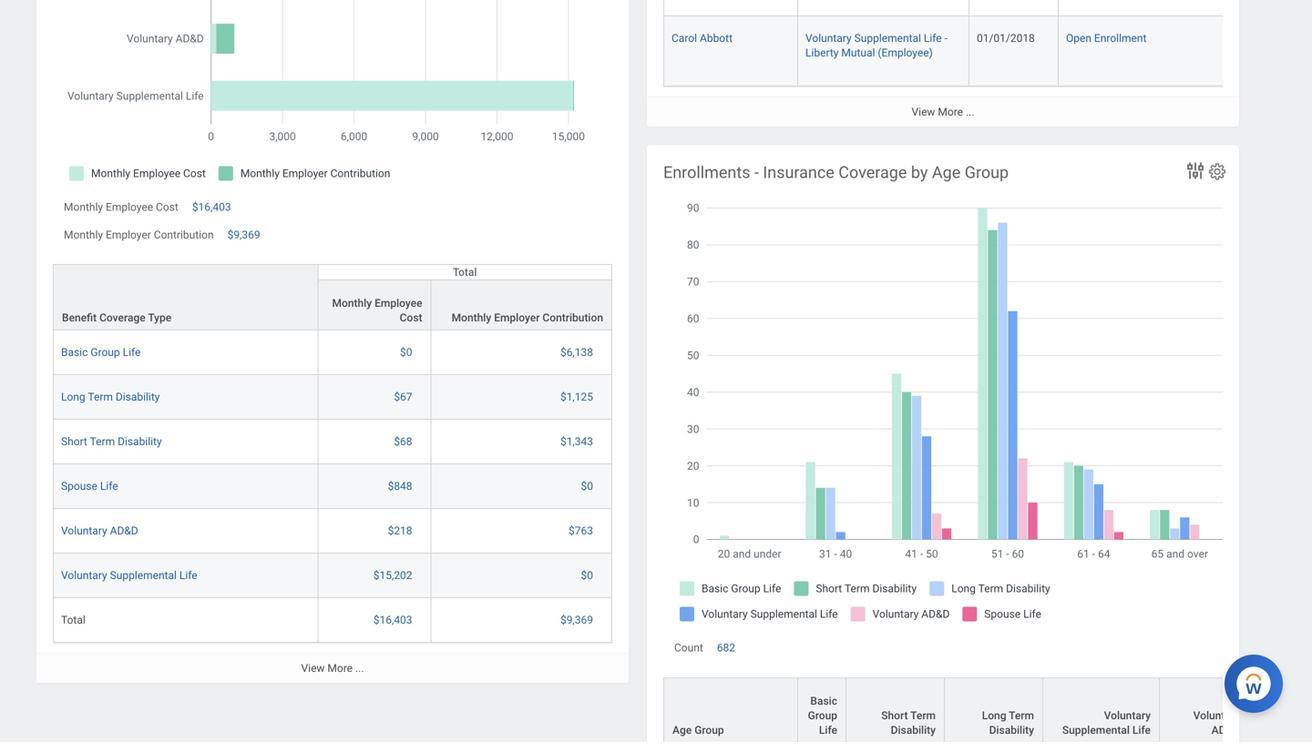 Task type: vqa. For each thing, say whether or not it's contained in the screenshot.
row containing Monthly Employee Cost
yes



Task type: describe. For each thing, give the bounding box(es) containing it.
basic inside basic group life
[[811, 695, 838, 708]]

$763 button
[[569, 524, 596, 539]]

0 horizontal spatial cost
[[156, 201, 178, 214]]

0 horizontal spatial employer
[[106, 229, 151, 241]]

row containing voluntary ad&d
[[53, 509, 613, 554]]

0 horizontal spatial contribution
[[154, 229, 214, 241]]

carol abbott
[[672, 32, 733, 45]]

682
[[717, 642, 736, 655]]

long term disability button
[[945, 679, 1043, 743]]

employer inside popup button
[[494, 312, 540, 324]]

$1,343
[[561, 436, 593, 448]]

long term disability inside popup button
[[982, 710, 1035, 737]]

$1,343 button
[[561, 435, 596, 449]]

$848
[[388, 480, 412, 493]]

employee inside monthly employee cost
[[375, 297, 423, 310]]

disability inside long term disability
[[990, 724, 1035, 737]]

0 horizontal spatial employee
[[106, 201, 153, 214]]

short term disability inside enrollments - insurance coverage by coverage type element
[[61, 436, 162, 448]]

voluntary supplemental life button
[[1044, 679, 1159, 743]]

view more ... for enrollments - insurance coverage by coverage type element
[[301, 663, 364, 675]]

term inside 'link'
[[90, 436, 115, 448]]

$763
[[569, 525, 593, 538]]

voluntary for voluntary ad&d link
[[61, 525, 107, 538]]

life inside 'voluntary supplemental life - liberty mutual  (employee)'
[[924, 32, 942, 45]]

voluntary ad&d inside enrollments - insurance coverage by coverage type element
[[61, 525, 138, 538]]

voluntary ad&d inside popup button
[[1194, 710, 1241, 737]]

ad&d inside enrollments - insurance coverage by coverage type element
[[110, 525, 138, 538]]

enrollments - insurance coverage by age group element
[[647, 145, 1313, 743]]

benefit
[[62, 312, 97, 324]]

$68 button
[[394, 435, 415, 449]]

enrollments - insurance coverage by coverage type element
[[36, 0, 629, 684]]

monthly employee cost button
[[319, 281, 431, 330]]

3 cell from the left
[[970, 0, 1059, 16]]

short term disability link
[[61, 432, 162, 448]]

basic group life column header
[[798, 678, 847, 743]]

682 button
[[717, 641, 738, 656]]

basic group life inside popup button
[[808, 695, 838, 737]]

configure and view chart data image
[[1185, 160, 1207, 182]]

total inside popup button
[[453, 266, 477, 279]]

1 vertical spatial $9,369 button
[[561, 613, 596, 628]]

total button
[[319, 265, 612, 280]]

short inside popup button
[[882, 710, 908, 723]]

0 vertical spatial $0 button
[[400, 345, 415, 360]]

2 cell from the left
[[798, 0, 970, 16]]

row inside enrollments - insurance coverage by age group 'element'
[[664, 678, 1313, 743]]

$16,403 for the left $16,403 button
[[192, 201, 231, 214]]

row containing monthly employee cost
[[53, 280, 613, 331]]

row containing voluntary supplemental life
[[53, 554, 613, 599]]

$218 button
[[388, 524, 415, 539]]

total element
[[61, 611, 85, 627]]

supplemental for voluntary supplemental life link
[[110, 570, 177, 582]]

1 vertical spatial $16,403 button
[[373, 613, 415, 628]]

more for enrollments - insurance coverage by coverage type element
[[328, 663, 353, 675]]

insurance
[[763, 163, 835, 182]]

short term disability inside popup button
[[882, 710, 936, 737]]

configure enrollments - insurance coverage by age group image
[[1208, 162, 1228, 182]]

count
[[675, 642, 704, 655]]

group right 'by'
[[965, 163, 1009, 182]]

$67 button
[[394, 390, 415, 405]]

$0 for $15,202
[[581, 570, 593, 582]]

01/01/2018
[[977, 32, 1035, 45]]

carol abbott link
[[672, 28, 733, 45]]

type
[[148, 312, 172, 324]]

age group
[[673, 724, 724, 737]]

$15,202 button
[[373, 569, 415, 583]]

basic inside enrollments - insurance coverage by coverage type element
[[61, 346, 88, 359]]

0 vertical spatial $0
[[400, 346, 412, 359]]

monthly employer contribution inside popup button
[[452, 312, 603, 324]]

mutual
[[842, 46, 875, 59]]

... for employees with outstanding evidence of insurability (eoi) element
[[966, 106, 975, 119]]

life inside voluntary supplemental life
[[1133, 724, 1151, 737]]

1 vertical spatial $9,369
[[561, 614, 593, 627]]

view more ... link for enrollments - insurance coverage by coverage type element
[[36, 653, 629, 684]]

voluntary ad&d link
[[61, 521, 138, 538]]

by
[[911, 163, 928, 182]]

voluntary supplemental life link
[[61, 566, 197, 582]]

monthly employee cost inside popup button
[[332, 297, 423, 324]]

long inside enrollments - insurance coverage by coverage type element
[[61, 391, 85, 404]]

voluntary supplemental life - liberty mutual  (employee)
[[806, 32, 948, 59]]

life inside basic group life
[[819, 724, 838, 737]]

1 vertical spatial total
[[61, 614, 85, 627]]



Task type: locate. For each thing, give the bounding box(es) containing it.
1 vertical spatial coverage
[[99, 312, 146, 324]]

group down benefit coverage type
[[91, 346, 120, 359]]

disability
[[116, 391, 160, 404], [118, 436, 162, 448], [891, 724, 936, 737], [990, 724, 1035, 737]]

2 vertical spatial supplemental
[[1063, 724, 1130, 737]]

1 horizontal spatial total
[[453, 266, 477, 279]]

basic group life down benefit coverage type
[[61, 346, 141, 359]]

0 vertical spatial basic group life
[[61, 346, 141, 359]]

basic left short term disability popup button
[[811, 695, 838, 708]]

0 vertical spatial long term disability
[[61, 391, 160, 404]]

$16,403
[[192, 201, 231, 214], [373, 614, 412, 627]]

coverage
[[839, 163, 907, 182], [99, 312, 146, 324]]

$15,202
[[373, 570, 412, 582]]

term left long term disability popup button
[[911, 710, 936, 723]]

0 vertical spatial view more ...
[[912, 106, 975, 119]]

term up short term disability 'link'
[[88, 391, 113, 404]]

contribution up the $6,138
[[543, 312, 603, 324]]

monthly employer contribution
[[64, 229, 214, 241], [452, 312, 603, 324]]

0 vertical spatial voluntary ad&d
[[61, 525, 138, 538]]

open
[[1066, 32, 1092, 45]]

term
[[88, 391, 113, 404], [90, 436, 115, 448], [911, 710, 936, 723], [1009, 710, 1035, 723]]

- left 01/01/2018
[[945, 32, 948, 45]]

voluntary ad&d button
[[1160, 679, 1249, 743]]

1 vertical spatial short
[[882, 710, 908, 723]]

$9,369 button down $763
[[561, 613, 596, 628]]

1 horizontal spatial monthly employer contribution
[[452, 312, 603, 324]]

1 horizontal spatial monthly employee cost
[[332, 297, 423, 324]]

abbott
[[700, 32, 733, 45]]

long term disability
[[61, 391, 160, 404], [982, 710, 1035, 737]]

view more ... inside employees with outstanding evidence of insurability (eoi) element
[[912, 106, 975, 119]]

enrollments - insurance coverage by age group
[[664, 163, 1009, 182]]

benefit coverage type button
[[54, 265, 318, 330]]

spouse life
[[61, 480, 118, 493]]

$0 for $848
[[581, 480, 593, 493]]

1 horizontal spatial $16,403 button
[[373, 613, 415, 628]]

1 horizontal spatial short
[[882, 710, 908, 723]]

short term disability
[[61, 436, 162, 448], [882, 710, 936, 737]]

0 horizontal spatial voluntary supplemental life
[[61, 570, 197, 582]]

0 horizontal spatial coverage
[[99, 312, 146, 324]]

$16,403 button
[[192, 200, 234, 215], [373, 613, 415, 628]]

voluntary for voluntary supplemental life link
[[61, 570, 107, 582]]

0 horizontal spatial -
[[755, 163, 759, 182]]

1 horizontal spatial view
[[912, 106, 936, 119]]

1 horizontal spatial age
[[932, 163, 961, 182]]

1 horizontal spatial voluntary supplemental life
[[1063, 710, 1151, 737]]

$67
[[394, 391, 412, 404]]

view more ... for employees with outstanding evidence of insurability (eoi) element
[[912, 106, 975, 119]]

- inside 'element'
[[755, 163, 759, 182]]

$0
[[400, 346, 412, 359], [581, 480, 593, 493], [581, 570, 593, 582]]

disability inside 'link'
[[118, 436, 162, 448]]

monthly employee cost
[[64, 201, 178, 214], [332, 297, 423, 324]]

1 horizontal spatial $9,369
[[561, 614, 593, 627]]

-
[[945, 32, 948, 45], [755, 163, 759, 182]]

age group column header
[[664, 678, 798, 743]]

0 vertical spatial view
[[912, 106, 936, 119]]

1 horizontal spatial employee
[[375, 297, 423, 310]]

row containing short term disability
[[53, 420, 613, 465]]

total up the monthly employer contribution popup button
[[453, 266, 477, 279]]

voluntary supplemental life inside popup button
[[1063, 710, 1151, 737]]

view inside enrollments - insurance coverage by coverage type element
[[301, 663, 325, 675]]

1 horizontal spatial cost
[[400, 312, 423, 324]]

2 vertical spatial $0 button
[[581, 569, 596, 583]]

view inside employees with outstanding evidence of insurability (eoi) element
[[912, 106, 936, 119]]

ad&d
[[110, 525, 138, 538], [1212, 724, 1241, 737]]

1 vertical spatial view more ... link
[[36, 653, 629, 684]]

spouse life link
[[61, 477, 118, 493]]

0 horizontal spatial view
[[301, 663, 325, 675]]

voluntary ad&d
[[61, 525, 138, 538], [1194, 710, 1241, 737]]

$6,138
[[561, 346, 593, 359]]

basic group life button
[[798, 679, 846, 743]]

voluntary supplemental life
[[61, 570, 197, 582], [1063, 710, 1151, 737]]

more
[[938, 106, 963, 119], [328, 663, 353, 675]]

0 horizontal spatial more
[[328, 663, 353, 675]]

view more ... link
[[647, 97, 1240, 127], [36, 653, 629, 684]]

term left voluntary supplemental life popup button
[[1009, 710, 1035, 723]]

group inside enrollments - insurance coverage by coverage type element
[[91, 346, 120, 359]]

voluntary inside 'voluntary supplemental life - liberty mutual  (employee)'
[[806, 32, 852, 45]]

employer
[[106, 229, 151, 241], [494, 312, 540, 324]]

1 vertical spatial $0
[[581, 480, 593, 493]]

contribution
[[154, 229, 214, 241], [543, 312, 603, 324]]

$68
[[394, 436, 412, 448]]

0 horizontal spatial total
[[61, 614, 85, 627]]

1 horizontal spatial short term disability
[[882, 710, 936, 737]]

term up the spouse life link
[[90, 436, 115, 448]]

1 vertical spatial contribution
[[543, 312, 603, 324]]

0 vertical spatial ad&d
[[110, 525, 138, 538]]

life
[[924, 32, 942, 45], [123, 346, 141, 359], [100, 480, 118, 493], [179, 570, 197, 582], [819, 724, 838, 737], [1133, 724, 1151, 737]]

$0 up the '$763' button
[[581, 480, 593, 493]]

supplemental
[[855, 32, 921, 45], [110, 570, 177, 582], [1063, 724, 1130, 737]]

contribution inside popup button
[[543, 312, 603, 324]]

$9,369 up benefit coverage type popup button
[[227, 229, 260, 241]]

1 horizontal spatial ad&d
[[1212, 724, 1241, 737]]

0 vertical spatial age
[[932, 163, 961, 182]]

1 horizontal spatial basic group life
[[808, 695, 838, 737]]

0 horizontal spatial monthly employee cost
[[64, 201, 178, 214]]

0 horizontal spatial age
[[673, 724, 692, 737]]

4 cell from the left
[[1059, 0, 1231, 16]]

more inside enrollments - insurance coverage by coverage type element
[[328, 663, 353, 675]]

group
[[965, 163, 1009, 182], [91, 346, 120, 359], [808, 710, 838, 723], [695, 724, 724, 737]]

...
[[966, 106, 975, 119], [355, 663, 364, 675]]

0 horizontal spatial basic group life
[[61, 346, 141, 359]]

0 vertical spatial long
[[61, 391, 85, 404]]

cell up 01/01/2018
[[970, 0, 1059, 16]]

$0 button
[[400, 345, 415, 360], [581, 479, 596, 494], [581, 569, 596, 583]]

basic group life link
[[61, 343, 141, 359]]

view
[[912, 106, 936, 119], [301, 663, 325, 675]]

$0 button down the '$763' button
[[581, 569, 596, 583]]

coverage left type
[[99, 312, 146, 324]]

age
[[932, 163, 961, 182], [673, 724, 692, 737]]

1 vertical spatial cost
[[400, 312, 423, 324]]

view more ...
[[912, 106, 975, 119], [301, 663, 364, 675]]

cost inside monthly employee cost
[[400, 312, 423, 324]]

0 horizontal spatial short
[[61, 436, 87, 448]]

1 vertical spatial ad&d
[[1212, 724, 1241, 737]]

0 vertical spatial employee
[[106, 201, 153, 214]]

1 horizontal spatial contribution
[[543, 312, 603, 324]]

0 vertical spatial $9,369
[[227, 229, 260, 241]]

1 vertical spatial view
[[301, 663, 325, 675]]

group inside column header
[[808, 710, 838, 723]]

row containing spouse life
[[53, 465, 613, 509]]

spouse
[[61, 480, 97, 493]]

$16,403 for $16,403 button to the bottom
[[373, 614, 412, 627]]

age inside popup button
[[673, 724, 692, 737]]

basic group life
[[61, 346, 141, 359], [808, 695, 838, 737]]

0 vertical spatial $16,403
[[192, 201, 231, 214]]

carol
[[672, 32, 697, 45]]

cell
[[664, 0, 798, 16], [798, 0, 970, 16], [970, 0, 1059, 16], [1059, 0, 1231, 16]]

$848 button
[[388, 479, 415, 494]]

view for employees with outstanding evidence of insurability (eoi) element
[[912, 106, 936, 119]]

voluntary supplemental life inside enrollments - insurance coverage by coverage type element
[[61, 570, 197, 582]]

short up spouse
[[61, 436, 87, 448]]

enrollment
[[1095, 32, 1147, 45]]

$218
[[388, 525, 412, 538]]

$0 down the '$763' button
[[581, 570, 593, 582]]

voluntary supplemental life column header
[[1044, 678, 1160, 743]]

group down "682"
[[695, 724, 724, 737]]

cell up "voluntary supplemental life - liberty mutual  (employee)" link
[[798, 0, 970, 16]]

$0 button for $15,202
[[581, 569, 596, 583]]

1 vertical spatial voluntary supplemental life
[[1063, 710, 1151, 737]]

$6,138 button
[[561, 345, 596, 360]]

short inside 'link'
[[61, 436, 87, 448]]

1 horizontal spatial ...
[[966, 106, 975, 119]]

enrollments
[[664, 163, 751, 182]]

... inside enrollments - insurance coverage by coverage type element
[[355, 663, 364, 675]]

0 vertical spatial more
[[938, 106, 963, 119]]

1 vertical spatial monthly employee cost
[[332, 297, 423, 324]]

cell up abbott
[[664, 0, 798, 16]]

0 horizontal spatial ad&d
[[110, 525, 138, 538]]

employee
[[106, 201, 153, 214], [375, 297, 423, 310]]

1 horizontal spatial view more ... link
[[647, 97, 1240, 127]]

short term disability left long term disability popup button
[[882, 710, 936, 737]]

1 horizontal spatial $16,403
[[373, 614, 412, 627]]

0 vertical spatial short
[[61, 436, 87, 448]]

group inside column header
[[695, 724, 724, 737]]

0 vertical spatial employer
[[106, 229, 151, 241]]

supplemental for "voluntary supplemental life - liberty mutual  (employee)" link
[[855, 32, 921, 45]]

employees with outstanding evidence of insurability (eoi) element
[[647, 0, 1313, 127]]

0 vertical spatial voluntary supplemental life
[[61, 570, 197, 582]]

1 horizontal spatial view more ...
[[912, 106, 975, 119]]

voluntary for "voluntary supplemental life - liberty mutual  (employee)" link
[[806, 32, 852, 45]]

long term disability inside enrollments - insurance coverage by coverage type element
[[61, 391, 160, 404]]

short term disability down long term disability link at the left of the page
[[61, 436, 162, 448]]

benefit coverage type
[[62, 312, 172, 324]]

2 vertical spatial $0
[[581, 570, 593, 582]]

1 vertical spatial basic group life
[[808, 695, 838, 737]]

... for enrollments - insurance coverage by coverage type element
[[355, 663, 364, 675]]

short term disability column header
[[847, 678, 945, 743]]

1 vertical spatial more
[[328, 663, 353, 675]]

- left insurance
[[755, 163, 759, 182]]

0 horizontal spatial monthly employer contribution
[[64, 229, 214, 241]]

1 vertical spatial $16,403
[[373, 614, 412, 627]]

short term disability button
[[847, 679, 944, 743]]

1 horizontal spatial $9,369 button
[[561, 613, 596, 628]]

0 vertical spatial short term disability
[[61, 436, 162, 448]]

coverage inside popup button
[[99, 312, 146, 324]]

age group button
[[664, 679, 798, 743]]

total
[[453, 266, 477, 279], [61, 614, 85, 627]]

view more ... inside enrollments - insurance coverage by coverage type element
[[301, 663, 364, 675]]

$0 button up $67 button
[[400, 345, 415, 360]]

open enrollment link
[[1066, 28, 1147, 45]]

monthly employer contribution button
[[432, 281, 612, 330]]

0 vertical spatial coverage
[[839, 163, 907, 182]]

$0 up $67 button
[[400, 346, 412, 359]]

short right basic group life column header
[[882, 710, 908, 723]]

0 horizontal spatial $16,403
[[192, 201, 231, 214]]

long
[[61, 391, 85, 404], [982, 710, 1007, 723]]

$9,369 down $763
[[561, 614, 593, 627]]

1 horizontal spatial long term disability
[[982, 710, 1035, 737]]

- inside 'voluntary supplemental life - liberty mutual  (employee)'
[[945, 32, 948, 45]]

employer up benefit coverage type
[[106, 229, 151, 241]]

$9,369 button
[[227, 228, 263, 242], [561, 613, 596, 628]]

0 horizontal spatial $9,369
[[227, 229, 260, 241]]

monthly
[[64, 201, 103, 214], [64, 229, 103, 241], [332, 297, 372, 310], [452, 312, 491, 324]]

basic
[[61, 346, 88, 359], [811, 695, 838, 708]]

open enrollment
[[1066, 32, 1147, 45]]

0 horizontal spatial view more ...
[[301, 663, 364, 675]]

supplemental inside voluntary supplemental life
[[1063, 724, 1130, 737]]

0 horizontal spatial supplemental
[[110, 570, 177, 582]]

1 cell from the left
[[664, 0, 798, 16]]

0 vertical spatial basic
[[61, 346, 88, 359]]

long term disability link
[[61, 387, 160, 404]]

1 horizontal spatial coverage
[[839, 163, 907, 182]]

coverage left 'by'
[[839, 163, 907, 182]]

(employee)
[[878, 46, 933, 59]]

0 vertical spatial $16,403 button
[[192, 200, 234, 215]]

0 vertical spatial $9,369 button
[[227, 228, 263, 242]]

$0 button for $848
[[581, 479, 596, 494]]

short
[[61, 436, 87, 448], [882, 710, 908, 723]]

1 horizontal spatial supplemental
[[855, 32, 921, 45]]

$9,369
[[227, 229, 260, 241], [561, 614, 593, 627]]

age right 'by'
[[932, 163, 961, 182]]

2 horizontal spatial supplemental
[[1063, 724, 1130, 737]]

view for enrollments - insurance coverage by coverage type element
[[301, 663, 325, 675]]

1 vertical spatial long
[[982, 710, 1007, 723]]

0 vertical spatial view more ... link
[[647, 97, 1240, 127]]

... inside employees with outstanding evidence of insurability (eoi) element
[[966, 106, 975, 119]]

monthly employer contribution up benefit coverage type popup button
[[64, 229, 214, 241]]

basic group life left short term disability popup button
[[808, 695, 838, 737]]

supplemental inside 'voluntary supplemental life - liberty mutual  (employee)'
[[855, 32, 921, 45]]

long term disability column header
[[945, 678, 1044, 743]]

employer down total popup button
[[494, 312, 540, 324]]

1 horizontal spatial employer
[[494, 312, 540, 324]]

more for employees with outstanding evidence of insurability (eoi) element
[[938, 106, 963, 119]]

voluntary
[[806, 32, 852, 45], [61, 525, 107, 538], [61, 570, 107, 582], [1104, 710, 1151, 723], [1194, 710, 1241, 723]]

total down voluntary supplemental life link
[[61, 614, 85, 627]]

$9,369 button up benefit coverage type popup button
[[227, 228, 263, 242]]

0 vertical spatial contribution
[[154, 229, 214, 241]]

0 horizontal spatial voluntary ad&d
[[61, 525, 138, 538]]

age down 'count'
[[673, 724, 692, 737]]

coverage inside 'element'
[[839, 163, 907, 182]]

liberty
[[806, 46, 839, 59]]

0 horizontal spatial $16,403 button
[[192, 200, 234, 215]]

monthly employer contribution up the $6,138
[[452, 312, 603, 324]]

1 vertical spatial basic
[[811, 695, 838, 708]]

group left short term disability popup button
[[808, 710, 838, 723]]

voluntary supplemental life - liberty mutual  (employee) link
[[806, 28, 948, 59]]

cell up the enrollment
[[1059, 0, 1231, 16]]

long inside long term disability
[[982, 710, 1007, 723]]

0 horizontal spatial long
[[61, 391, 85, 404]]

1 vertical spatial long term disability
[[982, 710, 1035, 737]]

view more ... link for employees with outstanding evidence of insurability (eoi) element
[[647, 97, 1240, 127]]

cost
[[156, 201, 178, 214], [400, 312, 423, 324]]

row containing carol abbott
[[664, 16, 1313, 87]]

$1,125 button
[[561, 390, 596, 405]]

0 vertical spatial monthly employee cost
[[64, 201, 178, 214]]

voluntary inside voluntary supplemental life
[[1104, 710, 1151, 723]]

supplemental inside enrollments - insurance coverage by coverage type element
[[110, 570, 177, 582]]

0 horizontal spatial $9,369 button
[[227, 228, 263, 242]]

basic group life inside enrollments - insurance coverage by coverage type element
[[61, 346, 141, 359]]

more inside employees with outstanding evidence of insurability (eoi) element
[[938, 106, 963, 119]]

$0 button up the '$763' button
[[581, 479, 596, 494]]

basic down benefit
[[61, 346, 88, 359]]

ad&d inside voluntary ad&d
[[1212, 724, 1241, 737]]

$1,125
[[561, 391, 593, 404]]

0 vertical spatial total
[[453, 266, 477, 279]]

row
[[664, 0, 1313, 16], [664, 16, 1313, 87], [53, 264, 613, 331], [53, 280, 613, 331], [53, 331, 613, 375], [53, 375, 613, 420], [53, 420, 613, 465], [53, 465, 613, 509], [53, 509, 613, 554], [53, 554, 613, 599], [53, 599, 613, 643], [664, 678, 1313, 743]]

row containing long term disability
[[53, 375, 613, 420]]

1 vertical spatial monthly employer contribution
[[452, 312, 603, 324]]

1 vertical spatial $0 button
[[581, 479, 596, 494]]

0 horizontal spatial short term disability
[[61, 436, 162, 448]]

contribution up benefit coverage type popup button
[[154, 229, 214, 241]]

1 horizontal spatial long
[[982, 710, 1007, 723]]

1 horizontal spatial -
[[945, 32, 948, 45]]



